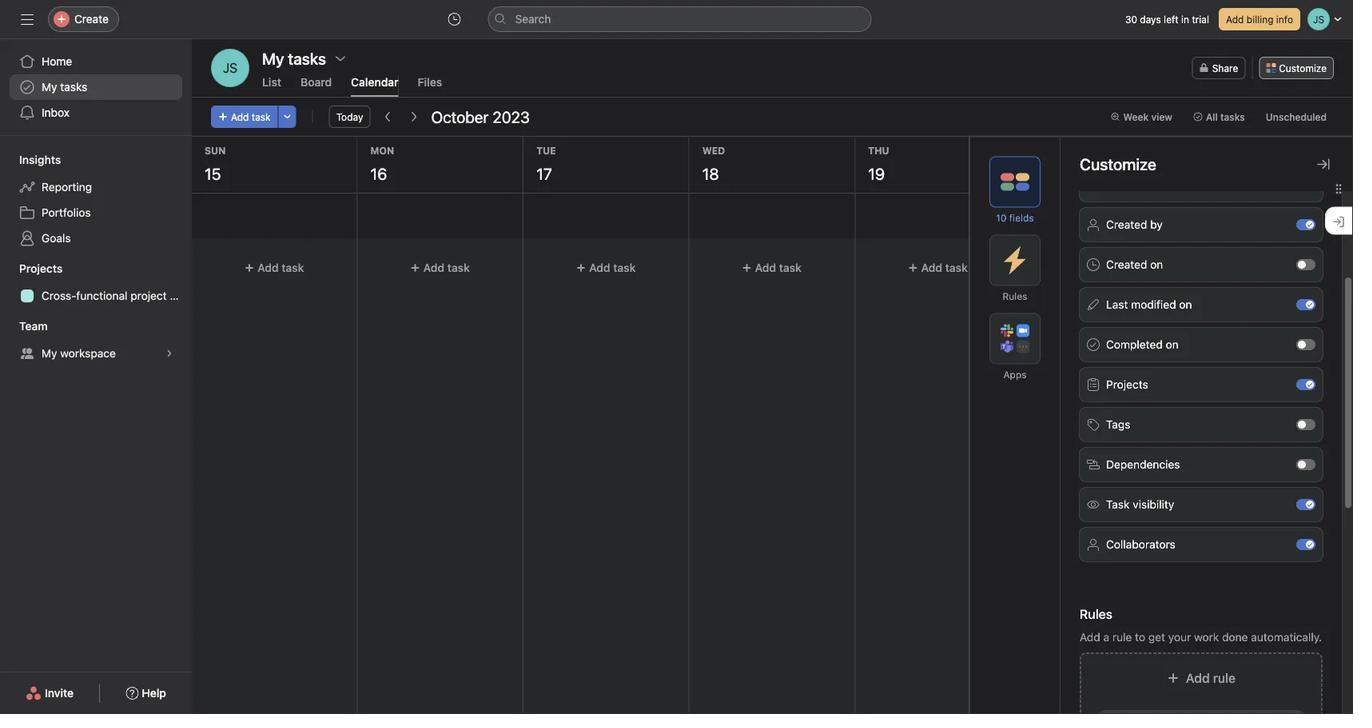 Task type: describe. For each thing, give the bounding box(es) containing it.
next week image
[[407, 110, 420, 123]]

2023
[[493, 107, 530, 126]]

created on
[[1107, 257, 1164, 271]]

create button
[[48, 6, 119, 32]]

share button
[[1193, 57, 1246, 79]]

1 vertical spatial on
[[1180, 297, 1193, 311]]

completed on
[[1107, 337, 1179, 351]]

mon 16
[[371, 145, 394, 183]]

modified
[[1132, 297, 1177, 311]]

sun
[[205, 145, 226, 156]]

work
[[1195, 630, 1220, 643]]

created by
[[1107, 218, 1163, 231]]

sun 15
[[205, 145, 226, 183]]

info
[[1277, 14, 1294, 25]]

task
[[1107, 497, 1130, 511]]

add billing info
[[1227, 14, 1294, 25]]

done
[[1223, 630, 1249, 643]]

tue
[[537, 145, 556, 156]]

team button
[[0, 318, 48, 334]]

insights button
[[0, 152, 61, 168]]

1 vertical spatial projects
[[1107, 377, 1149, 391]]

previous week image
[[382, 110, 395, 123]]

16
[[371, 164, 387, 183]]

rule inside button
[[1214, 670, 1236, 685]]

cross-
[[42, 289, 76, 302]]

18
[[703, 164, 719, 183]]

30 days left in trial
[[1126, 14, 1210, 25]]

switch for dependencies
[[1297, 459, 1316, 470]]

customize button
[[1260, 57, 1335, 79]]

projects element
[[0, 254, 192, 312]]

10
[[997, 212, 1007, 224]]

brief
[[1096, 209, 1116, 220]]

19
[[869, 164, 885, 183]]

fri 20
[[1035, 145, 1060, 183]]

due date
[[1107, 178, 1153, 191]]

on for created on
[[1151, 257, 1164, 271]]

by
[[1151, 218, 1163, 231]]

today
[[336, 111, 363, 122]]

cross-functional project plan link
[[10, 283, 192, 309]]

1 vertical spatial project
[[131, 289, 167, 302]]

0 horizontal spatial customize
[[1080, 155, 1157, 174]]

your
[[1169, 630, 1192, 643]]

dependencies
[[1107, 457, 1181, 471]]

task visibility
[[1107, 497, 1175, 511]]

insights
[[19, 153, 61, 166]]

20
[[1041, 164, 1060, 183]]

home
[[42, 55, 72, 68]]

1 horizontal spatial rules
[[1080, 606, 1113, 621]]

switch for task visibility
[[1297, 499, 1316, 510]]

add rule button
[[1080, 652, 1323, 714]]

search button
[[488, 6, 872, 32]]

week view button
[[1104, 106, 1180, 128]]

billing
[[1247, 14, 1274, 25]]

switch for projects
[[1297, 379, 1316, 390]]

board link
[[301, 76, 332, 97]]

draft
[[1035, 209, 1058, 220]]

apps
[[1004, 369, 1027, 380]]

help button
[[115, 679, 177, 708]]

visibility
[[1133, 497, 1175, 511]]

create
[[74, 12, 109, 26]]

history image
[[448, 13, 461, 26]]

0 vertical spatial rules
[[1003, 291, 1028, 302]]

hide sidebar image
[[21, 13, 34, 26]]

list
[[262, 76, 281, 89]]

my workspace link
[[10, 341, 182, 366]]

created for created on
[[1107, 257, 1148, 271]]

js button
[[211, 49, 249, 87]]

add rule
[[1187, 670, 1236, 685]]

tasks for my tasks
[[60, 80, 87, 94]]

6 switch from the top
[[1297, 419, 1316, 430]]

invite
[[45, 687, 74, 700]]

10 fields
[[997, 212, 1034, 224]]

thu
[[869, 145, 890, 156]]

days
[[1141, 14, 1162, 25]]

see details, my workspace image
[[165, 349, 174, 358]]

fields
[[1010, 212, 1034, 224]]

show options image
[[334, 52, 347, 65]]

mon
[[371, 145, 394, 156]]

created for created by
[[1107, 218, 1148, 231]]

view
[[1152, 111, 1173, 122]]

my tasks link
[[10, 74, 182, 100]]

left
[[1164, 14, 1179, 25]]

week
[[1124, 111, 1149, 122]]

portfolios link
[[10, 200, 182, 226]]

all tasks button
[[1187, 106, 1253, 128]]

projects button
[[0, 261, 63, 277]]

reporting
[[42, 180, 92, 194]]



Task type: vqa. For each thing, say whether or not it's contained in the screenshot.


Task type: locate. For each thing, give the bounding box(es) containing it.
goals link
[[10, 226, 182, 251]]

2 my from the top
[[42, 347, 57, 360]]

0 vertical spatial created
[[1107, 218, 1148, 231]]

my up inbox
[[42, 80, 57, 94]]

workspace
[[60, 347, 116, 360]]

1 my from the top
[[42, 80, 57, 94]]

date
[[1130, 178, 1153, 191]]

to
[[1136, 630, 1146, 643]]

projects
[[19, 262, 63, 275], [1107, 377, 1149, 391]]

0 horizontal spatial projects
[[19, 262, 63, 275]]

help
[[142, 687, 166, 700]]

project left plan
[[131, 289, 167, 302]]

1 vertical spatial rule
[[1214, 670, 1236, 685]]

0 vertical spatial customize
[[1280, 62, 1327, 74]]

calendar
[[351, 76, 399, 89]]

tasks
[[60, 80, 87, 94], [1221, 111, 1246, 122]]

wed 18
[[703, 145, 725, 183]]

my down the team
[[42, 347, 57, 360]]

tasks inside global element
[[60, 80, 87, 94]]

last
[[1107, 297, 1129, 311]]

projects down completed
[[1107, 377, 1149, 391]]

0 horizontal spatial tasks
[[60, 80, 87, 94]]

customize up due
[[1080, 155, 1157, 174]]

rules up apps
[[1003, 291, 1028, 302]]

my for my tasks
[[42, 80, 57, 94]]

1 horizontal spatial rule
[[1214, 670, 1236, 685]]

8 switch from the top
[[1297, 499, 1316, 510]]

0 vertical spatial tasks
[[60, 80, 87, 94]]

add inside button
[[1187, 670, 1210, 685]]

draft project brief
[[1035, 209, 1116, 220]]

customize
[[1280, 62, 1327, 74], [1080, 155, 1157, 174]]

on right completed
[[1166, 337, 1179, 351]]

search
[[515, 12, 551, 26]]

add a rule to get your work done automatically.
[[1080, 630, 1323, 643]]

project left brief
[[1061, 209, 1093, 220]]

rules
[[1003, 291, 1028, 302], [1080, 606, 1113, 621]]

on right modified
[[1180, 297, 1193, 311]]

search list box
[[488, 6, 872, 32]]

a
[[1104, 630, 1110, 643]]

switch for last modified on
[[1297, 299, 1316, 310]]

0 vertical spatial projects
[[19, 262, 63, 275]]

customize up "unscheduled" dropdown button
[[1280, 62, 1327, 74]]

my tasks
[[42, 80, 87, 94]]

add inside button
[[1227, 14, 1245, 25]]

1 vertical spatial my
[[42, 347, 57, 360]]

tasks inside dropdown button
[[1221, 111, 1246, 122]]

add
[[1227, 14, 1245, 25], [231, 111, 249, 122], [258, 261, 279, 274], [424, 261, 445, 274], [590, 261, 611, 274], [756, 261, 777, 274], [922, 261, 943, 274], [1088, 261, 1109, 274], [1254, 261, 1275, 274], [1080, 630, 1101, 643], [1187, 670, 1210, 685]]

insights element
[[0, 146, 192, 254]]

on down by
[[1151, 257, 1164, 271]]

task
[[252, 111, 271, 122], [282, 261, 304, 274], [448, 261, 470, 274], [614, 261, 636, 274], [780, 261, 802, 274], [946, 261, 968, 274], [1112, 261, 1134, 274], [1278, 261, 1300, 274]]

1 horizontal spatial customize
[[1280, 62, 1327, 74]]

all tasks
[[1207, 111, 1246, 122]]

0 vertical spatial on
[[1151, 257, 1164, 271]]

in
[[1182, 14, 1190, 25]]

2 vertical spatial on
[[1166, 337, 1179, 351]]

team
[[19, 319, 48, 333]]

0 horizontal spatial rule
[[1113, 630, 1133, 643]]

1 vertical spatial tasks
[[1221, 111, 1246, 122]]

global element
[[0, 39, 192, 135]]

list link
[[262, 76, 281, 97]]

tue 17
[[537, 145, 556, 183]]

tasks right all
[[1221, 111, 1246, 122]]

1 vertical spatial rules
[[1080, 606, 1113, 621]]

7 switch from the top
[[1297, 459, 1316, 470]]

switch for created by
[[1297, 219, 1316, 230]]

on
[[1151, 257, 1164, 271], [1180, 297, 1193, 311], [1166, 337, 1179, 351]]

collaborators
[[1107, 537, 1176, 551]]

board
[[301, 76, 332, 89]]

1 horizontal spatial tasks
[[1221, 111, 1246, 122]]

created left by
[[1107, 218, 1148, 231]]

today button
[[329, 106, 371, 128]]

1 horizontal spatial on
[[1166, 337, 1179, 351]]

reporting link
[[10, 174, 182, 200]]

0 horizontal spatial on
[[1151, 257, 1164, 271]]

rules up "a"
[[1080, 606, 1113, 621]]

my tasks
[[262, 49, 326, 68]]

my workspace
[[42, 347, 116, 360]]

4 switch from the top
[[1297, 339, 1316, 350]]

tasks down home
[[60, 80, 87, 94]]

created down created by
[[1107, 257, 1148, 271]]

my
[[42, 80, 57, 94], [42, 347, 57, 360]]

week view
[[1124, 111, 1173, 122]]

1 horizontal spatial projects
[[1107, 377, 1149, 391]]

17
[[537, 164, 552, 183]]

my inside global element
[[42, 80, 57, 94]]

more actions image
[[283, 112, 292, 122]]

1 vertical spatial created
[[1107, 257, 1148, 271]]

functional
[[76, 289, 128, 302]]

teams element
[[0, 312, 192, 369]]

portfolios
[[42, 206, 91, 219]]

1 switch from the top
[[1297, 219, 1316, 230]]

due
[[1107, 178, 1127, 191]]

on for completed on
[[1166, 337, 1179, 351]]

1 created from the top
[[1107, 218, 1148, 231]]

2 horizontal spatial on
[[1180, 297, 1193, 311]]

thu 19
[[869, 145, 890, 183]]

fri
[[1035, 145, 1050, 156]]

project
[[1061, 209, 1093, 220], [131, 289, 167, 302]]

unscheduled button
[[1259, 106, 1335, 128]]

projects inside dropdown button
[[19, 262, 63, 275]]

completed
[[1107, 337, 1163, 351]]

projects up 'cross-' at the top left of page
[[19, 262, 63, 275]]

files link
[[418, 76, 442, 97]]

2 created from the top
[[1107, 257, 1148, 271]]

add task
[[231, 111, 271, 122], [258, 261, 304, 274], [424, 261, 470, 274], [590, 261, 636, 274], [756, 261, 802, 274], [922, 261, 968, 274], [1088, 261, 1134, 274], [1254, 261, 1300, 274]]

my inside teams element
[[42, 347, 57, 360]]

calendar link
[[351, 76, 399, 97]]

my for my workspace
[[42, 347, 57, 360]]

customize inside "dropdown button"
[[1280, 62, 1327, 74]]

tasks for all tasks
[[1221, 111, 1246, 122]]

switch for collaborators
[[1297, 539, 1316, 550]]

rule down done
[[1214, 670, 1236, 685]]

unscheduled
[[1267, 111, 1327, 122]]

1 horizontal spatial project
[[1061, 209, 1093, 220]]

inbox
[[42, 106, 70, 119]]

1 vertical spatial customize
[[1080, 155, 1157, 174]]

30
[[1126, 14, 1138, 25]]

9 switch from the top
[[1297, 539, 1316, 550]]

automatically.
[[1252, 630, 1323, 643]]

0 vertical spatial rule
[[1113, 630, 1133, 643]]

3 switch from the top
[[1297, 299, 1316, 310]]

get
[[1149, 630, 1166, 643]]

5 switch from the top
[[1297, 379, 1316, 390]]

close details image
[[1318, 158, 1331, 171]]

october 2023
[[431, 107, 530, 126]]

goals
[[42, 232, 71, 245]]

0 horizontal spatial project
[[131, 289, 167, 302]]

tags
[[1107, 417, 1131, 431]]

rule right "a"
[[1113, 630, 1133, 643]]

switch
[[1297, 219, 1316, 230], [1297, 259, 1316, 270], [1297, 299, 1316, 310], [1297, 339, 1316, 350], [1297, 379, 1316, 390], [1297, 419, 1316, 430], [1297, 459, 1316, 470], [1297, 499, 1316, 510], [1297, 539, 1316, 550]]

all
[[1207, 111, 1218, 122]]

plan
[[170, 289, 192, 302]]

0 horizontal spatial rules
[[1003, 291, 1028, 302]]

0 vertical spatial my
[[42, 80, 57, 94]]

inbox link
[[10, 100, 182, 126]]

share
[[1213, 62, 1239, 74]]

switch for completed on
[[1297, 339, 1316, 350]]

0 vertical spatial project
[[1061, 209, 1093, 220]]

2 switch from the top
[[1297, 259, 1316, 270]]

wed
[[703, 145, 725, 156]]

cross-functional project plan
[[42, 289, 192, 302]]



